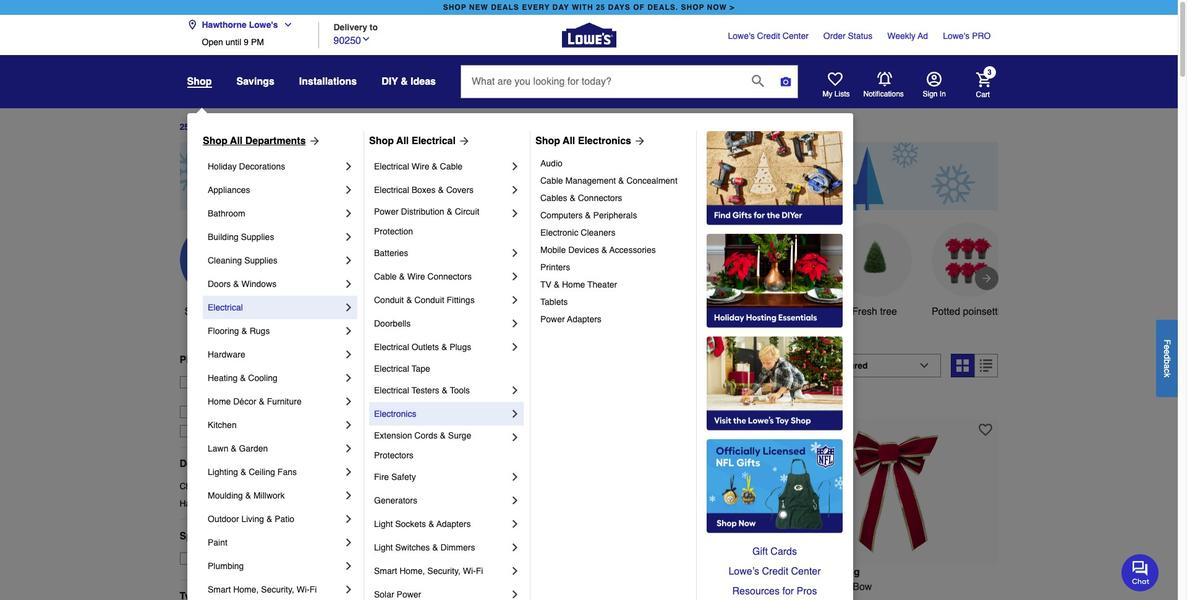 Task type: locate. For each thing, give the bounding box(es) containing it.
& up led
[[407, 295, 412, 305]]

0 horizontal spatial shop
[[443, 3, 467, 12]]

every
[[522, 3, 550, 12]]

theater
[[588, 280, 618, 290]]

holiday up solar
[[363, 566, 399, 578]]

pros
[[797, 586, 818, 597]]

hawthorne down store
[[198, 390, 240, 400]]

1 vertical spatial plug-
[[578, 596, 601, 600]]

1 horizontal spatial conduit
[[415, 295, 445, 305]]

cable down batteries
[[374, 272, 397, 281]]

1 horizontal spatial savings button
[[462, 223, 536, 319]]

ft down light switches & dimmers link
[[440, 581, 446, 592]]

0 vertical spatial smart home, security, wi-fi
[[374, 566, 483, 576]]

holiday for holiday living 8.5-in w red bow
[[793, 566, 829, 578]]

1 vertical spatial fi
[[310, 585, 317, 595]]

christmas inside 'holiday living 100-count 20.62-ft white incandescent plug- in christmas string lights'
[[374, 596, 419, 600]]

supplies for building supplies
[[241, 232, 274, 242]]

0 vertical spatial fi
[[476, 566, 483, 576]]

0 vertical spatial shop
[[187, 76, 212, 87]]

chevron right image
[[343, 160, 355, 173], [509, 207, 522, 220], [343, 348, 355, 361], [343, 395, 355, 408], [509, 408, 522, 420], [509, 431, 522, 444], [509, 471, 522, 483], [343, 489, 355, 502], [509, 494, 522, 507], [509, 518, 522, 530], [343, 536, 355, 549], [509, 565, 522, 577], [343, 583, 355, 596]]

center left order at the top right of the page
[[783, 31, 809, 41]]

smart home, security, wi-fi down light switches & dimmers
[[374, 566, 483, 576]]

free
[[198, 377, 216, 387]]

rugs
[[250, 326, 270, 336]]

100-count 20.62-ft multicolor incandescent plug-in christmas string lights link
[[578, 566, 784, 600]]

0 horizontal spatial tree
[[321, 306, 338, 317]]

delivery up heating & cooling
[[225, 354, 263, 366]]

100-count 20.62-ft multicolor incandescent plug-in christmas string lights
[[578, 581, 767, 600]]

chevron right image for moulding & millwork link
[[343, 489, 355, 502]]

extension cords & surge protectors
[[374, 431, 474, 460]]

conduit up led
[[374, 295, 404, 305]]

departments up holiday decorations link
[[245, 135, 306, 147]]

1 incandescent from the left
[[477, 581, 536, 592]]

center for lowe's credit center
[[783, 31, 809, 41]]

& left ceiling
[[241, 467, 246, 477]]

1 vertical spatial smart
[[208, 585, 231, 595]]

1 horizontal spatial 20.62-
[[627, 581, 655, 592]]

1 lights from the left
[[450, 596, 477, 600]]

order status
[[824, 31, 873, 41]]

& up heating
[[215, 354, 222, 366]]

2 light from the top
[[374, 543, 393, 552]]

camera image
[[780, 75, 793, 88]]

security, for right smart home, security, wi-fi link chevron right image
[[428, 566, 461, 576]]

5013254527 element
[[793, 395, 851, 407]]

holiday down tv & home theater
[[562, 306, 595, 317]]

0 horizontal spatial chevron down image
[[278, 20, 293, 30]]

living up red
[[831, 566, 860, 578]]

shop button
[[187, 75, 212, 88]]

1 horizontal spatial smart home, security, wi-fi
[[374, 566, 483, 576]]

electrical down doorbells
[[374, 342, 409, 352]]

electrical tape
[[374, 364, 430, 374]]

arrow right image for shop all departments
[[306, 135, 321, 147]]

fi down plumbing link
[[310, 585, 317, 595]]

& down today
[[272, 390, 277, 400]]

& up "electrical boxes & covers" link at the left top
[[432, 161, 438, 171]]

ft inside 'holiday living 100-count 20.62-ft white incandescent plug- in christmas string lights'
[[440, 581, 446, 592]]

conduit down cable & wire connectors
[[415, 295, 445, 305]]

holiday inside 'holiday living 100-count 20.62-ft white incandescent plug- in christmas string lights'
[[363, 566, 399, 578]]

moulding & millwork link
[[208, 484, 343, 507]]

wi- for the left smart home, security, wi-fi link
[[297, 585, 310, 595]]

shop for shop all deals
[[185, 306, 208, 317]]

2 20.62- from the left
[[627, 581, 655, 592]]

1 100- from the left
[[363, 581, 383, 592]]

light left switches
[[374, 543, 393, 552]]

savings left tablets on the left of page
[[481, 306, 517, 317]]

wi- down plumbing link
[[297, 585, 310, 595]]

doors & windows link
[[208, 272, 343, 296]]

0 horizontal spatial home,
[[233, 585, 259, 595]]

arrow right image inside shop all electronics link
[[632, 135, 647, 147]]

diy
[[382, 76, 398, 87]]

electrical for electrical tape
[[374, 364, 409, 374]]

chevron right image for the paint link
[[343, 536, 355, 549]]

chevron down image
[[278, 20, 293, 30], [361, 34, 371, 44]]

shop for shop all departments
[[203, 135, 228, 147]]

0 vertical spatial power
[[374, 207, 399, 217]]

f e e d b a c k
[[1163, 339, 1173, 377]]

2 horizontal spatial shop
[[536, 135, 561, 147]]

0 vertical spatial home,
[[400, 566, 425, 576]]

lowe's inside 'button'
[[249, 20, 278, 30]]

chevron right image for fire safety link at the left bottom
[[509, 471, 522, 483]]

lowe's home improvement account image
[[927, 72, 942, 87]]

heating
[[208, 373, 238, 383]]

smart down plumbing
[[208, 585, 231, 595]]

all up management
[[563, 135, 576, 147]]

departments element
[[180, 458, 344, 470]]

living inside 'holiday living 100-count 20.62-ft white incandescent plug- in christmas string lights'
[[402, 566, 431, 578]]

0 horizontal spatial in
[[363, 596, 372, 600]]

electrical for electrical testers & tools
[[374, 385, 409, 395]]

string inside 100-count 20.62-ft multicolor incandescent plug-in christmas string lights
[[659, 596, 685, 600]]

1 vertical spatial supplies
[[244, 256, 278, 265]]

decoration
[[664, 321, 710, 332]]

shop inside button
[[185, 306, 208, 317]]

1 light from the top
[[374, 519, 393, 529]]

savings down pm
[[237, 76, 275, 87]]

officially licensed n f l gifts. shop now. image
[[707, 439, 843, 533]]

1 horizontal spatial cable
[[440, 161, 463, 171]]

audio
[[541, 158, 563, 168]]

extension cords & surge protectors link
[[374, 426, 509, 465]]

arrow right image up audio link
[[632, 135, 647, 147]]

living down hanukkah decorations link at the left bottom of page
[[242, 514, 264, 524]]

building supplies link
[[208, 225, 343, 249]]

1 horizontal spatial fi
[[476, 566, 483, 576]]

fresh tree
[[853, 306, 898, 317]]

tree right fresh
[[881, 306, 898, 317]]

now
[[708, 3, 728, 12]]

electronics down 1001813120 'element'
[[374, 409, 417, 419]]

hawthorne inside button
[[198, 390, 240, 400]]

cable up covers
[[440, 161, 463, 171]]

1 shop from the left
[[203, 135, 228, 147]]

search image
[[752, 75, 765, 87]]

2 tree from the left
[[881, 306, 898, 317]]

0 horizontal spatial savings button
[[237, 71, 275, 93]]

cable for cable & wire connectors
[[374, 272, 397, 281]]

protection
[[374, 226, 413, 236]]

holiday inside holiday decorations link
[[208, 161, 237, 171]]

ft
[[440, 581, 446, 592], [655, 581, 661, 592]]

moulding & millwork
[[208, 491, 285, 501]]

my lists link
[[823, 72, 850, 99]]

all inside shop all departments link
[[230, 135, 243, 147]]

power down tablets on the left of page
[[541, 314, 565, 324]]

1 vertical spatial white
[[449, 581, 474, 592]]

moulding
[[208, 491, 243, 501]]

kitchen link
[[208, 413, 343, 437]]

flooring & rugs
[[208, 326, 270, 336]]

deals
[[225, 122, 249, 132], [224, 306, 249, 317]]

chevron right image for right smart home, security, wi-fi link
[[509, 565, 522, 577]]

0 horizontal spatial conduit
[[374, 295, 404, 305]]

living inside button
[[598, 306, 624, 317]]

arrow right image inside shop all electrical link
[[456, 135, 471, 147]]

1 horizontal spatial lights
[[688, 596, 715, 600]]

security, down plumbing link
[[261, 585, 294, 595]]

1 horizontal spatial pickup
[[242, 377, 268, 387]]

e up d
[[1163, 344, 1173, 349]]

deals
[[491, 3, 520, 12]]

1 20.62- from the left
[[412, 581, 440, 592]]

1 horizontal spatial incandescent
[[708, 581, 767, 592]]

1 vertical spatial savings button
[[462, 223, 536, 319]]

all for electronics
[[563, 135, 576, 147]]

living down tv & home theater link
[[598, 306, 624, 317]]

days
[[609, 3, 631, 12]]

string right solar power
[[422, 596, 448, 600]]

shop down the 25 days of deals link
[[203, 135, 228, 147]]

all inside shop all deals button
[[210, 306, 221, 317]]

1 horizontal spatial tree
[[881, 306, 898, 317]]

living for holiday living 8.5-in w red bow
[[831, 566, 860, 578]]

living for holiday living
[[598, 306, 624, 317]]

& inside button
[[272, 390, 277, 400]]

lowe's inside button
[[243, 390, 269, 400]]

lowe's home improvement notification center image
[[878, 72, 892, 87]]

computers & peripherals
[[541, 210, 637, 220]]

1 horizontal spatial security,
[[428, 566, 461, 576]]

lowe's home improvement lists image
[[828, 72, 843, 87]]

& left patio
[[267, 514, 272, 524]]

supplies for cleaning supplies
[[244, 256, 278, 265]]

cable inside cable & wire connectors link
[[374, 272, 397, 281]]

decorations down power adapters at the bottom of page
[[527, 360, 613, 377]]

& inside power distribution & circuit protection
[[447, 207, 453, 217]]

fast delivery
[[198, 426, 249, 436]]

2 conduit from the left
[[415, 295, 445, 305]]

1 vertical spatial chevron down image
[[361, 34, 371, 44]]

delivery up lawn & garden
[[218, 426, 249, 436]]

all for electrical
[[397, 135, 409, 147]]

chevron right image for electrical boxes & covers
[[509, 184, 522, 196]]

2 horizontal spatial cable
[[541, 176, 563, 186]]

wi-
[[463, 566, 476, 576], [297, 585, 310, 595]]

1 vertical spatial in
[[810, 581, 818, 592]]

shop all deals
[[185, 306, 249, 317]]

security, up solar power link
[[428, 566, 461, 576]]

cable inside cable management & concealment link
[[541, 176, 563, 186]]

chevron down image inside 90250 button
[[361, 34, 371, 44]]

compare inside 1001813120 'element'
[[386, 396, 421, 406]]

electrical testers & tools link
[[374, 379, 509, 402]]

0 vertical spatial light
[[374, 519, 393, 529]]

& inside extension cords & surge protectors
[[440, 431, 446, 440]]

fast
[[198, 426, 215, 436]]

electrical down shop all electrical
[[374, 161, 409, 171]]

0 vertical spatial chevron down image
[[278, 20, 293, 30]]

2 lights from the left
[[688, 596, 715, 600]]

chevron right image for holiday decorations link
[[343, 160, 355, 173]]

plug- inside 'holiday living 100-count 20.62-ft white incandescent plug- in christmas string lights'
[[538, 581, 561, 592]]

light switches & dimmers
[[374, 543, 475, 552]]

power inside power distribution & circuit protection
[[374, 207, 399, 217]]

diy & ideas
[[382, 76, 436, 87]]

2 string from the left
[[659, 596, 685, 600]]

hawthorne lowe's & nearby stores button
[[198, 388, 332, 401]]

1 vertical spatial security,
[[261, 585, 294, 595]]

chevron right image for solar power
[[509, 588, 522, 600]]

compare inside 5013254527 "element"
[[815, 396, 851, 406]]

chevron right image
[[509, 160, 522, 173], [343, 184, 355, 196], [509, 184, 522, 196], [343, 207, 355, 220], [343, 231, 355, 243], [509, 247, 522, 259], [343, 254, 355, 267], [509, 270, 522, 283], [343, 278, 355, 290], [509, 294, 522, 306], [343, 301, 355, 314], [509, 317, 522, 330], [343, 325, 355, 337], [509, 341, 522, 353], [343, 372, 355, 384], [509, 384, 522, 397], [343, 419, 355, 431], [343, 442, 355, 455], [343, 466, 355, 478], [343, 513, 355, 525], [509, 541, 522, 554], [343, 560, 355, 572], [509, 588, 522, 600]]

None search field
[[461, 65, 799, 110]]

shop
[[443, 3, 467, 12], [681, 3, 705, 12]]

adapters up dimmers
[[437, 519, 471, 529]]

wire up conduit & conduit fittings
[[408, 272, 425, 281]]

departments down lawn in the left bottom of the page
[[180, 458, 240, 469]]

0 vertical spatial smart
[[374, 566, 397, 576]]

shop for shop all electronics
[[536, 135, 561, 147]]

1 horizontal spatial plug-
[[578, 596, 601, 600]]

shop left new
[[443, 3, 467, 12]]

savings button down pm
[[237, 71, 275, 93]]

hawthorne inside 'button'
[[202, 20, 247, 30]]

1 vertical spatial light
[[374, 543, 393, 552]]

1 horizontal spatial count
[[598, 581, 624, 592]]

lowe's home improvement logo image
[[562, 8, 617, 62]]

holiday inside holiday living 8.5-in w red bow
[[793, 566, 829, 578]]

1 vertical spatial departments
[[180, 458, 240, 469]]

1 horizontal spatial departments
[[245, 135, 306, 147]]

fittings
[[447, 295, 475, 305]]

white inside button
[[768, 306, 794, 317]]

1 tree from the left
[[321, 306, 338, 317]]

smart
[[374, 566, 397, 576], [208, 585, 231, 595]]

decorations down the lighting & ceiling fans
[[221, 481, 267, 491]]

doorbells link
[[374, 312, 509, 335]]

cables & connectors link
[[541, 189, 688, 207]]

0 vertical spatial white
[[768, 306, 794, 317]]

3 shop from the left
[[536, 135, 561, 147]]

cleaning supplies link
[[208, 249, 343, 272]]

supplies up cleaning supplies
[[241, 232, 274, 242]]

all inside shop all electronics link
[[563, 135, 576, 147]]

home, for the left smart home, security, wi-fi link
[[233, 585, 259, 595]]

chevron right image for conduit & conduit fittings
[[509, 294, 522, 306]]

power right solar
[[397, 590, 421, 599]]

0 vertical spatial savings
[[237, 76, 275, 87]]

center up the 8.5-
[[792, 566, 821, 577]]

chevron right image for the left smart home, security, wi-fi link
[[343, 583, 355, 596]]

1 conduit from the left
[[374, 295, 404, 305]]

all
[[230, 135, 243, 147], [397, 135, 409, 147], [563, 135, 576, 147], [210, 306, 221, 317]]

0 horizontal spatial string
[[422, 596, 448, 600]]

0 horizontal spatial lights
[[450, 596, 477, 600]]

1 horizontal spatial ft
[[655, 581, 661, 592]]

hawthorne for hawthorne lowe's
[[202, 20, 247, 30]]

chevron right image for electronics link
[[509, 408, 522, 420]]

1 vertical spatial adapters
[[437, 519, 471, 529]]

0 vertical spatial wi-
[[463, 566, 476, 576]]

bow
[[853, 581, 873, 592]]

my
[[823, 90, 833, 98]]

mobile devices & accessories
[[541, 245, 656, 255]]

chevron right image for lighting & ceiling fans
[[343, 466, 355, 478]]

location image
[[187, 20, 197, 30]]

198
[[363, 360, 388, 377]]

all up electrical wire & cable
[[397, 135, 409, 147]]

hawthorne up open until 9 pm
[[202, 20, 247, 30]]

chevron right image for bathroom
[[343, 207, 355, 220]]

20.62- left multicolor
[[627, 581, 655, 592]]

center for lowe's credit center
[[792, 566, 821, 577]]

arrow right image
[[306, 135, 321, 147], [456, 135, 471, 147], [632, 135, 647, 147], [981, 272, 993, 284]]

0 horizontal spatial count
[[383, 581, 410, 592]]

chevron right image for cleaning supplies
[[343, 254, 355, 267]]

heart outline image
[[765, 423, 779, 437]]

smart home, security, wi-fi link down dimmers
[[374, 559, 509, 583]]

tree for artificial tree
[[321, 306, 338, 317]]

chevron right image for power distribution & circuit protection link
[[509, 207, 522, 220]]

0 vertical spatial security,
[[428, 566, 461, 576]]

electrical left boxes
[[374, 185, 409, 195]]

1 count from the left
[[383, 581, 410, 592]]

fi
[[476, 566, 483, 576], [310, 585, 317, 595]]

deals up flooring & rugs
[[224, 306, 249, 317]]

0 horizontal spatial fi
[[310, 585, 317, 595]]

shop inside shop all electronics link
[[536, 135, 561, 147]]

pickup up hawthorne lowe's & nearby stores button
[[242, 377, 268, 387]]

0 vertical spatial in
[[453, 360, 465, 377]]

electrical left tape
[[374, 364, 409, 374]]

living inside holiday living 8.5-in w red bow
[[831, 566, 860, 578]]

shop inside shop all electrical link
[[369, 135, 394, 147]]

cleaning supplies
[[208, 256, 278, 265]]

lighting & ceiling fans link
[[208, 460, 343, 484]]

2 vertical spatial delivery
[[218, 426, 249, 436]]

fi for chevron right image associated with the left smart home, security, wi-fi link
[[310, 585, 317, 595]]

0 horizontal spatial 100-
[[363, 581, 383, 592]]

1 horizontal spatial in
[[601, 596, 609, 600]]

decorations up outdoor living & patio
[[221, 499, 267, 508]]

count inside 100-count 20.62-ft multicolor incandescent plug-in christmas string lights
[[598, 581, 624, 592]]

lights
[[450, 596, 477, 600], [688, 596, 715, 600]]

arrow right image inside shop all departments link
[[306, 135, 321, 147]]

chevron right image for building supplies
[[343, 231, 355, 243]]

hardware link
[[208, 343, 343, 366]]

2 compare from the left
[[815, 396, 851, 406]]

conduit
[[374, 295, 404, 305], [415, 295, 445, 305]]

1 ft from the left
[[440, 581, 446, 592]]

supplies up windows
[[244, 256, 278, 265]]

shop new deals every day with 25 days of deals. shop now >
[[443, 3, 735, 12]]

1 vertical spatial cable
[[541, 176, 563, 186]]

solar power link
[[374, 583, 509, 600]]

1 horizontal spatial compare
[[815, 396, 851, 406]]

string
[[422, 596, 448, 600], [659, 596, 685, 600]]

delivery up the 90250
[[334, 22, 367, 32]]

2 ft from the left
[[655, 581, 661, 592]]

lowe's down free store pickup today at:
[[243, 390, 269, 400]]

0 horizontal spatial security,
[[261, 585, 294, 595]]

2 shop from the left
[[369, 135, 394, 147]]

1 horizontal spatial christmas
[[374, 596, 419, 600]]

all up the flooring
[[210, 306, 221, 317]]

christmas inside christmas decorations link
[[180, 481, 219, 491]]

0 vertical spatial 25
[[596, 3, 606, 12]]

chevron right image for electrical testers & tools
[[509, 384, 522, 397]]

plug-
[[538, 581, 561, 592], [578, 596, 601, 600]]

holiday inside holiday living button
[[562, 306, 595, 317]]

in left w
[[810, 581, 818, 592]]

1 horizontal spatial smart
[[374, 566, 397, 576]]

0 horizontal spatial compare
[[386, 396, 421, 406]]

0 vertical spatial hawthorne
[[202, 20, 247, 30]]

home décor & furniture link
[[208, 390, 343, 413]]

1 horizontal spatial home
[[562, 280, 585, 290]]

smart for right smart home, security, wi-fi link
[[374, 566, 397, 576]]

shop all electronics link
[[536, 134, 647, 148]]

connectors down cable management & concealment at the top
[[578, 193, 623, 203]]

switches
[[395, 543, 430, 552]]

electrical down electrical tape
[[374, 385, 409, 395]]

1 horizontal spatial in
[[810, 581, 818, 592]]

lights inside 100-count 20.62-ft multicolor incandescent plug-in christmas string lights
[[688, 596, 715, 600]]

lights down dimmers
[[450, 596, 477, 600]]

chevron right image for kitchen
[[343, 419, 355, 431]]

credit up resources for pros link
[[762, 566, 789, 577]]

0 horizontal spatial wi-
[[297, 585, 310, 595]]

smart home, security, wi-fi link down the paint link
[[208, 578, 343, 600]]

credit up search 'image'
[[758, 31, 781, 41]]

order status link
[[824, 30, 873, 42]]

ft left multicolor
[[655, 581, 661, 592]]

1 vertical spatial home,
[[233, 585, 259, 595]]

holiday hosting essentials. image
[[707, 234, 843, 328]]

christmas decorations
[[180, 481, 267, 491]]

0 horizontal spatial pickup
[[180, 354, 212, 366]]

0 horizontal spatial smart
[[208, 585, 231, 595]]

shop for shop all electrical
[[369, 135, 394, 147]]

1 compare from the left
[[386, 396, 421, 406]]

2 horizontal spatial christmas
[[612, 596, 657, 600]]

compare for 5013254527 "element"
[[815, 396, 851, 406]]

25 left the days
[[180, 122, 189, 132]]

in down plugs
[[453, 360, 465, 377]]

tree for fresh tree
[[881, 306, 898, 317]]

in inside button
[[940, 90, 946, 98]]

chat invite button image
[[1122, 554, 1160, 591]]

compare for 1001813120 'element'
[[386, 396, 421, 406]]

home, down switches
[[400, 566, 425, 576]]

all for departments
[[230, 135, 243, 147]]

0 horizontal spatial electronics
[[374, 409, 417, 419]]

1 vertical spatial smart home, security, wi-fi
[[208, 585, 317, 595]]

today
[[270, 377, 293, 387]]

2 100- from the left
[[578, 581, 598, 592]]

1 horizontal spatial connectors
[[578, 193, 623, 203]]

chevron down image inside hawthorne lowe's 'button'
[[278, 20, 293, 30]]

20.62- inside 'holiday living 100-count 20.62-ft white incandescent plug- in christmas string lights'
[[412, 581, 440, 592]]

pickup
[[180, 354, 212, 366], [242, 377, 268, 387]]

deals.
[[648, 3, 679, 12]]

fresh
[[853, 306, 878, 317]]

0 vertical spatial pickup
[[180, 354, 212, 366]]

light down generators
[[374, 519, 393, 529]]

lowe's up pm
[[249, 20, 278, 30]]

string down multicolor
[[659, 596, 685, 600]]

1 horizontal spatial shop
[[681, 3, 705, 12]]

1 horizontal spatial home,
[[400, 566, 425, 576]]

lights inside 'holiday living 100-count 20.62-ft white incandescent plug- in christmas string lights'
[[450, 596, 477, 600]]

chevron right image for heating & cooling
[[343, 372, 355, 384]]

1 vertical spatial 25
[[180, 122, 189, 132]]

in inside 'holiday living 100-count 20.62-ft white incandescent plug- in christmas string lights'
[[363, 596, 372, 600]]

string inside 'holiday living 100-count 20.62-ft white incandescent plug- in christmas string lights'
[[422, 596, 448, 600]]

1 horizontal spatial wi-
[[463, 566, 476, 576]]

2 horizontal spatial in
[[940, 90, 946, 98]]

cleaners
[[581, 228, 616, 238]]

in inside 100-count 20.62-ft multicolor incandescent plug-in christmas string lights
[[601, 596, 609, 600]]

chevron right image for generators "link" in the bottom of the page
[[509, 494, 522, 507]]

home, down plumbing
[[233, 585, 259, 595]]

in
[[940, 90, 946, 98], [363, 596, 372, 600], [601, 596, 609, 600]]

1 horizontal spatial shop
[[369, 135, 394, 147]]

bathroom
[[208, 208, 245, 218]]

adapters down "tablets" link
[[567, 314, 602, 324]]

chevron right image for batteries
[[509, 247, 522, 259]]

1 horizontal spatial chevron down image
[[361, 34, 371, 44]]

on
[[202, 554, 214, 564]]

lists
[[835, 90, 850, 98]]

shop up electrical wire & cable
[[369, 135, 394, 147]]

chevron right image for light switches & dimmers
[[509, 541, 522, 554]]

count inside 'holiday living 100-count 20.62-ft white incandescent plug- in christmas string lights'
[[383, 581, 410, 592]]

0 horizontal spatial smart home, security, wi-fi
[[208, 585, 317, 595]]

chevron right image for hardware link
[[343, 348, 355, 361]]

1 horizontal spatial 100-
[[578, 581, 598, 592]]

power adapters
[[541, 314, 602, 324]]

artificial tree button
[[274, 223, 348, 319]]

1 vertical spatial connectors
[[428, 272, 472, 281]]

shop inside shop all departments link
[[203, 135, 228, 147]]

shop left 'now'
[[681, 3, 705, 12]]

connectors down batteries link
[[428, 272, 472, 281]]

tree right artificial
[[321, 306, 338, 317]]

cables
[[541, 193, 568, 203]]

at:
[[295, 377, 305, 387]]

2 shop from the left
[[681, 3, 705, 12]]

lowe's credit center
[[729, 31, 809, 41]]

all down 25 days of deals
[[230, 135, 243, 147]]

0 horizontal spatial home
[[208, 397, 231, 406]]

all inside shop all electrical link
[[397, 135, 409, 147]]

1 string from the left
[[422, 596, 448, 600]]

0 horizontal spatial cable
[[374, 272, 397, 281]]

flooring & rugs link
[[208, 319, 343, 343]]

1 vertical spatial wi-
[[297, 585, 310, 595]]

1 vertical spatial credit
[[762, 566, 789, 577]]

lowe's home improvement cart image
[[977, 72, 991, 87]]

arrow right image up holiday decorations link
[[306, 135, 321, 147]]

electronics up audio link
[[578, 135, 632, 147]]

savings button left tv
[[462, 223, 536, 319]]

2 count from the left
[[598, 581, 624, 592]]

2 incandescent from the left
[[708, 581, 767, 592]]

savings inside button
[[481, 306, 517, 317]]

hawthorne for hawthorne lowe's & nearby stores
[[198, 390, 240, 400]]



Task type: vqa. For each thing, say whether or not it's contained in the screenshot.
Get Details button for You Have the Advantage. 5 percent Off Every Day. Exclusions apply. "image"
no



Task type: describe. For each thing, give the bounding box(es) containing it.
pickup & delivery
[[180, 354, 263, 366]]

holiday for holiday living 100-count 20.62-ft white incandescent plug- in christmas string lights
[[363, 566, 399, 578]]

grid view image
[[957, 359, 970, 372]]

chevron right image for doorbells
[[509, 317, 522, 330]]

1 vertical spatial delivery
[[225, 354, 263, 366]]

visit the lowe's toy shop. image
[[707, 337, 843, 431]]

chevron right image for light sockets & adapters link
[[509, 518, 522, 530]]

smart home, security, wi-fi for the left smart home, security, wi-fi link
[[208, 585, 317, 595]]

chevron right image for appliances
[[343, 184, 355, 196]]

0 vertical spatial adapters
[[567, 314, 602, 324]]

smart for the left smart home, security, wi-fi link
[[208, 585, 231, 595]]

1 vertical spatial electronics
[[374, 409, 417, 419]]

electrical tape link
[[374, 359, 522, 379]]

electronic
[[541, 228, 579, 238]]

chevron right image for electrical wire & cable
[[509, 160, 522, 173]]

home, for right smart home, security, wi-fi link
[[400, 566, 425, 576]]

cable & wire connectors link
[[374, 265, 509, 288]]

1 vertical spatial wire
[[408, 272, 425, 281]]

decorations for hanukkah decorations
[[221, 499, 267, 508]]

2 vertical spatial power
[[397, 590, 421, 599]]

decorations for christmas decorations
[[221, 481, 267, 491]]

power for power adapters
[[541, 314, 565, 324]]

heating & cooling
[[208, 373, 278, 383]]

chevron right image for electrical
[[343, 301, 355, 314]]

fi for right smart home, security, wi-fi link chevron right image
[[476, 566, 483, 576]]

my lists
[[823, 90, 850, 98]]

tv
[[541, 280, 552, 290]]

wi- for right smart home, security, wi-fi link
[[463, 566, 476, 576]]

arrow right image for shop all electrical
[[456, 135, 471, 147]]

power for power distribution & circuit protection
[[374, 207, 399, 217]]

cable for cable management & concealment
[[541, 176, 563, 186]]

1 shop from the left
[[443, 3, 467, 12]]

deals inside button
[[224, 306, 249, 317]]

protectors
[[374, 450, 414, 460]]

generators link
[[374, 489, 509, 512]]

1 horizontal spatial 25
[[596, 3, 606, 12]]

electrical outlets & plugs link
[[374, 335, 509, 359]]

& left tools
[[442, 385, 448, 395]]

hanukkah decorations link
[[180, 497, 344, 510]]

special offers button
[[180, 520, 344, 552]]

holiday living
[[562, 306, 624, 317]]

b
[[1163, 359, 1173, 364]]

>
[[730, 3, 735, 12]]

cards
[[771, 546, 797, 557]]

shop for shop
[[187, 76, 212, 87]]

in inside holiday living 8.5-in w red bow
[[810, 581, 818, 592]]

status
[[849, 31, 873, 41]]

chevron right image for home décor & furniture link at the left bottom of the page
[[343, 395, 355, 408]]

100- inside 100-count 20.62-ft multicolor incandescent plug-in christmas string lights
[[578, 581, 598, 592]]

lowe's left pro
[[944, 31, 970, 41]]

lowe's
[[729, 566, 760, 577]]

all for deals
[[210, 306, 221, 317]]

chevron right image for plumbing
[[343, 560, 355, 572]]

& right tv
[[554, 280, 560, 290]]

hanging decoration
[[664, 306, 710, 332]]

electrical up electrical wire & cable link
[[412, 135, 456, 147]]

& inside button
[[401, 76, 408, 87]]

0 vertical spatial wire
[[412, 161, 430, 171]]

1001813120 element
[[363, 395, 421, 407]]

9
[[244, 37, 249, 47]]

outdoor living & patio
[[208, 514, 295, 524]]

smart home, security, wi-fi for right smart home, security, wi-fi link
[[374, 566, 483, 576]]

outdoor living & patio link
[[208, 507, 343, 531]]

with
[[572, 3, 594, 12]]

& down cleaners
[[602, 245, 608, 255]]

& right "sockets"
[[429, 519, 434, 529]]

find gifts for the diyer. image
[[707, 131, 843, 225]]

shop new deals every day with 25 days of deals. shop now > link
[[441, 0, 738, 15]]

plumbing link
[[208, 554, 343, 578]]

light for light switches & dimmers
[[374, 543, 393, 552]]

chevron right image for outdoor living & patio
[[343, 513, 355, 525]]

tape
[[412, 364, 430, 374]]

hardware
[[208, 350, 245, 359]]

tablets
[[541, 297, 568, 307]]

& left millwork
[[245, 491, 251, 501]]

1 vertical spatial pickup
[[242, 377, 268, 387]]

& right lawn in the left bottom of the page
[[231, 444, 237, 453]]

building
[[208, 232, 239, 242]]

& left plugs
[[442, 342, 447, 352]]

1 horizontal spatial smart home, security, wi-fi link
[[374, 559, 509, 583]]

lighting & ceiling fans
[[208, 467, 297, 477]]

0 horizontal spatial in
[[453, 360, 465, 377]]

weekly ad link
[[888, 30, 929, 42]]

fresh tree button
[[838, 223, 912, 319]]

concealment
[[627, 176, 678, 186]]

credit for lowe's
[[762, 566, 789, 577]]

k
[[1163, 373, 1173, 377]]

electrical outlets & plugs
[[374, 342, 472, 352]]

shop all departments
[[203, 135, 306, 147]]

hawthorne lowe's
[[202, 20, 278, 30]]

cable inside electrical wire & cable link
[[440, 161, 463, 171]]

lowe's down >
[[729, 31, 755, 41]]

security, for chevron right image associated with the left smart home, security, wi-fi link
[[261, 585, 294, 595]]

special offers
[[180, 531, 246, 542]]

arrow right image for shop all electronics
[[632, 135, 647, 147]]

chevron right image for extension cords & surge protectors link
[[509, 431, 522, 444]]

arrow right image up poinsettia
[[981, 272, 993, 284]]

incandescent inside 100-count 20.62-ft multicolor incandescent plug-in christmas string lights
[[708, 581, 767, 592]]

devices
[[569, 245, 599, 255]]

0 vertical spatial departments
[[245, 135, 306, 147]]

covers
[[447, 185, 474, 195]]

potted poinsettia
[[932, 306, 1006, 317]]

Search Query text field
[[462, 66, 742, 98]]

decorations for holiday decorations
[[239, 161, 285, 171]]

fire safety link
[[374, 465, 509, 489]]

electronic cleaners
[[541, 228, 616, 238]]

& down audio link
[[619, 176, 625, 186]]

0 horizontal spatial smart home, security, wi-fi link
[[208, 578, 343, 600]]

installations button
[[299, 71, 357, 93]]

outdoor
[[208, 514, 239, 524]]

solar power
[[374, 590, 421, 599]]

credit for lowe's
[[758, 31, 781, 41]]

weekly ad
[[888, 31, 929, 41]]

ceiling
[[249, 467, 275, 477]]

holiday for holiday living
[[562, 306, 595, 317]]

boxes
[[412, 185, 436, 195]]

ft inside 100-count 20.62-ft multicolor incandescent plug-in christmas string lights
[[655, 581, 661, 592]]

bathroom link
[[208, 202, 343, 225]]

tv & home theater
[[541, 280, 618, 290]]

0 vertical spatial deals
[[225, 122, 249, 132]]

f e e d b a c k button
[[1157, 320, 1179, 397]]

0 vertical spatial home
[[562, 280, 585, 290]]

chevron right image for electrical outlets & plugs
[[509, 341, 522, 353]]

90250 button
[[334, 32, 371, 48]]

light sockets & adapters
[[374, 519, 471, 529]]

christmas inside 100-count 20.62-ft multicolor incandescent plug-in christmas string lights
[[612, 596, 657, 600]]

light for light sockets & adapters
[[374, 519, 393, 529]]

living for outdoor living & patio
[[242, 514, 264, 524]]

gift
[[753, 546, 768, 557]]

holiday living 100-count 20.62-ft white incandescent plug- in christmas string lights
[[363, 566, 561, 600]]

0 horizontal spatial savings
[[237, 76, 275, 87]]

0 vertical spatial electronics
[[578, 135, 632, 147]]

gift cards link
[[707, 542, 843, 562]]

& right store
[[240, 373, 246, 383]]

& down cables & connectors
[[585, 210, 591, 220]]

holiday decorations link
[[208, 155, 343, 178]]

& left rugs
[[242, 326, 247, 336]]

25 days of deals. shop new deals every day. while supplies last. image
[[180, 142, 999, 210]]

8.5-
[[793, 581, 810, 592]]

pro
[[973, 31, 991, 41]]

products
[[392, 360, 449, 377]]

incandescent inside 'holiday living 100-count 20.62-ft white incandescent plug- in christmas string lights'
[[477, 581, 536, 592]]

& right doors
[[233, 279, 239, 289]]

1 vertical spatial home
[[208, 397, 231, 406]]

& down batteries
[[399, 272, 405, 281]]

furniture
[[267, 397, 302, 406]]

shop all electrical link
[[369, 134, 471, 148]]

on sale
[[202, 554, 233, 564]]

& left dimmers
[[433, 543, 438, 552]]

of
[[215, 122, 223, 132]]

paint link
[[208, 531, 343, 554]]

safety
[[392, 472, 416, 482]]

0 horizontal spatial departments
[[180, 458, 240, 469]]

doors & windows
[[208, 279, 277, 289]]

list view image
[[981, 359, 993, 372]]

electrical for electrical outlets & plugs
[[374, 342, 409, 352]]

chevron right image for flooring & rugs
[[343, 325, 355, 337]]

of
[[634, 3, 645, 12]]

lowe's credit center link
[[729, 30, 809, 42]]

& right boxes
[[438, 185, 444, 195]]

electronics link
[[374, 402, 509, 426]]

management
[[566, 176, 616, 186]]

flooring
[[208, 326, 239, 336]]

holiday for holiday decorations
[[208, 161, 237, 171]]

power adapters link
[[541, 311, 688, 328]]

electrical up the flooring
[[208, 303, 243, 312]]

white inside 'holiday living 100-count 20.62-ft white incandescent plug- in christmas string lights'
[[449, 581, 474, 592]]

chevron right image for doors & windows
[[343, 278, 355, 290]]

c
[[1163, 369, 1173, 373]]

0 vertical spatial delivery
[[334, 22, 367, 32]]

multicolor
[[663, 581, 706, 592]]

& right cables
[[570, 193, 576, 203]]

heart outline image
[[980, 423, 993, 437]]

windows
[[242, 279, 277, 289]]

electrical for electrical boxes & covers
[[374, 185, 409, 195]]

2 e from the top
[[1163, 349, 1173, 354]]

free store pickup today at:
[[198, 377, 305, 387]]

electrical for electrical wire & cable
[[374, 161, 409, 171]]

100- inside 'holiday living 100-count 20.62-ft white incandescent plug- in christmas string lights'
[[363, 581, 383, 592]]

chevron right image for cable & wire connectors
[[509, 270, 522, 283]]

1 e from the top
[[1163, 344, 1173, 349]]

testers
[[412, 385, 440, 395]]

holiday down plugs
[[469, 360, 523, 377]]

light switches & dimmers link
[[374, 536, 509, 559]]

chevron right image for lawn & garden
[[343, 442, 355, 455]]

plug- inside 100-count 20.62-ft multicolor incandescent plug-in christmas string lights
[[578, 596, 601, 600]]

0 vertical spatial connectors
[[578, 193, 623, 203]]

& right décor
[[259, 397, 265, 406]]

paint
[[208, 538, 228, 548]]

living for holiday living 100-count 20.62-ft white incandescent plug- in christmas string lights
[[402, 566, 431, 578]]

artificial
[[284, 306, 318, 317]]

electronic cleaners link
[[541, 224, 688, 241]]

cooling
[[248, 373, 278, 383]]

distribution
[[401, 207, 445, 217]]

holiday decorations
[[208, 161, 285, 171]]

printers link
[[541, 259, 688, 276]]

0 horizontal spatial adapters
[[437, 519, 471, 529]]

20.62- inside 100-count 20.62-ft multicolor incandescent plug-in christmas string lights
[[627, 581, 655, 592]]



